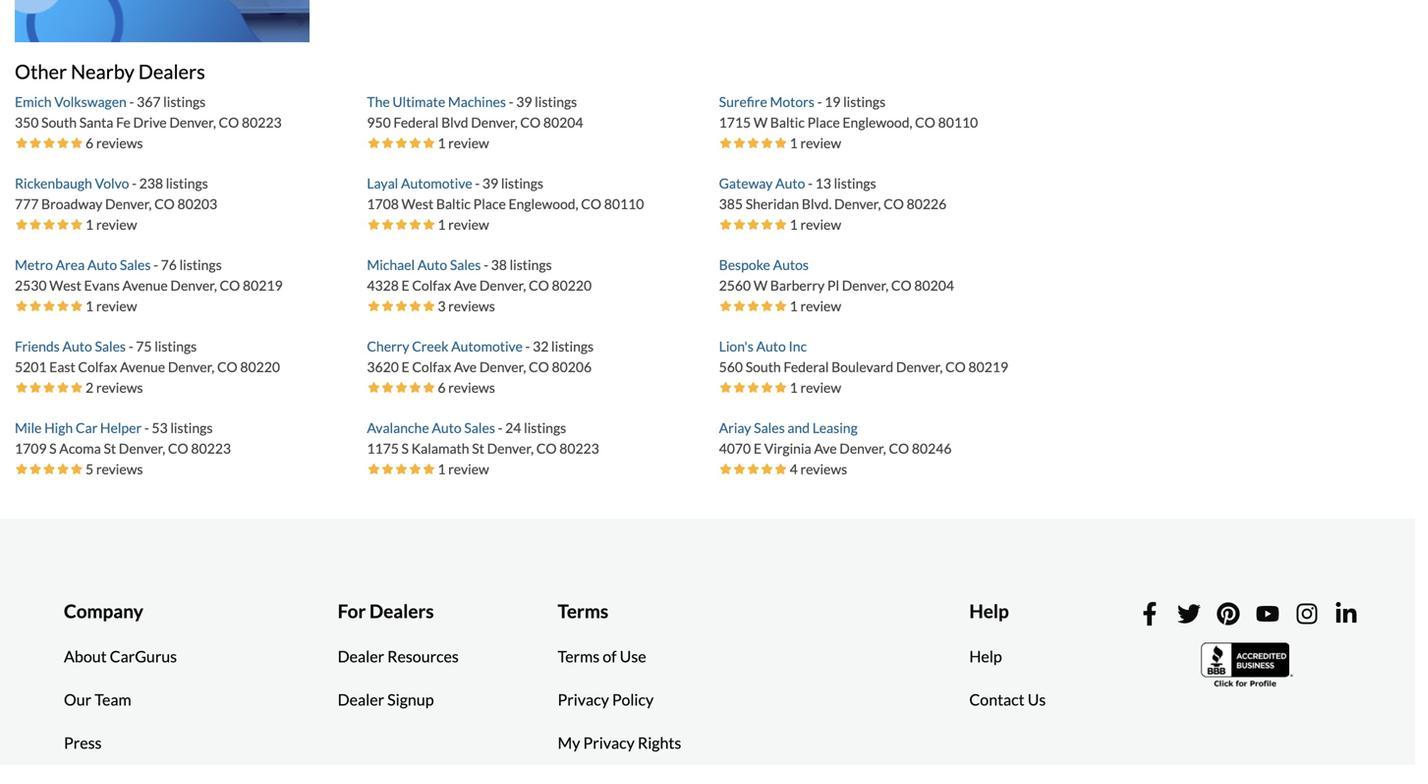 Task type: locate. For each thing, give the bounding box(es) containing it.
2 w from the top
[[754, 277, 768, 294]]

west down area
[[49, 277, 81, 294]]

1 review up michael auto sales - 38 listings
[[438, 216, 489, 233]]

about cargurus link
[[49, 636, 192, 679]]

0 vertical spatial baltic
[[770, 114, 805, 131]]

dealer inside 'link'
[[338, 647, 384, 667]]

2 vertical spatial e
[[754, 440, 762, 457]]

0 vertical spatial e
[[401, 277, 409, 294]]

east
[[49, 359, 75, 376]]

sales up 4328 e colfax ave denver, co 80220
[[450, 257, 481, 273]]

1 vertical spatial federal
[[784, 359, 829, 376]]

1 vertical spatial 80220
[[240, 359, 280, 376]]

ave for sales
[[454, 277, 477, 294]]

terms up the terms of use
[[558, 600, 608, 623]]

sales up 1175 s kalamath st denver, co 80223
[[464, 420, 495, 437]]

1 w from the top
[[754, 114, 768, 131]]

w down surefire motors link
[[754, 114, 768, 131]]

39 right machines
[[516, 94, 532, 110]]

auto for 5201 east colfax avenue denver, co 80220
[[62, 338, 92, 355]]

80206
[[552, 359, 592, 376]]

mile high car helper link
[[15, 420, 144, 437]]

560
[[719, 359, 743, 376]]

reviews for cherry creek automotive
[[448, 380, 495, 396]]

0 vertical spatial place
[[807, 114, 840, 131]]

sales up "virginia"
[[754, 420, 785, 437]]

w down bespoke autos
[[754, 277, 768, 294]]

ave down "cherry creek automotive - 32 listings"
[[454, 359, 477, 376]]

238
[[139, 175, 163, 192]]

review down '777 broadway denver, co 80203'
[[96, 216, 137, 233]]

review
[[448, 135, 489, 152], [800, 135, 841, 152], [96, 216, 137, 233], [448, 216, 489, 233], [800, 216, 841, 233], [96, 298, 137, 315], [800, 298, 841, 315], [800, 380, 841, 396], [448, 461, 489, 478]]

5201 east colfax avenue denver, co 80220
[[15, 359, 280, 376]]

1 vertical spatial w
[[754, 277, 768, 294]]

place down the layal automotive - 39 listings
[[473, 196, 506, 212]]

- up 1708 west baltic place englewood, co 80110
[[475, 175, 480, 192]]

0 horizontal spatial 80110
[[604, 196, 644, 212]]

michael auto sales link
[[367, 257, 484, 273]]

the
[[367, 94, 390, 110]]

review for 1708
[[448, 216, 489, 233]]

review down 950 federal blvd denver, co 80204
[[448, 135, 489, 152]]

star image
[[15, 136, 28, 150], [28, 136, 42, 150], [42, 136, 56, 150], [70, 136, 84, 150], [367, 136, 381, 150], [381, 136, 394, 150], [394, 136, 408, 150], [408, 136, 422, 150], [719, 136, 733, 150], [747, 136, 760, 150], [760, 136, 774, 150], [28, 218, 42, 232], [56, 218, 70, 232], [70, 218, 84, 232], [367, 218, 381, 232], [381, 218, 394, 232], [747, 218, 760, 232], [774, 218, 788, 232], [42, 299, 56, 313], [56, 299, 70, 313], [381, 299, 394, 313], [394, 299, 408, 313], [408, 299, 422, 313], [422, 299, 436, 313], [733, 299, 747, 313], [747, 299, 760, 313], [15, 381, 28, 395], [42, 381, 56, 395], [70, 381, 84, 395], [733, 381, 747, 395], [760, 381, 774, 395], [774, 381, 788, 395], [56, 463, 70, 476], [367, 463, 381, 476], [408, 463, 422, 476], [422, 463, 436, 476], [760, 463, 774, 476]]

777 broadway denver, co 80203
[[15, 196, 217, 212]]

2 st from the left
[[472, 440, 484, 457]]

dealers up dealer resources
[[369, 600, 434, 623]]

1 review down 1715 w baltic place englewood, co 80110
[[790, 135, 841, 152]]

0 vertical spatial dealer
[[338, 647, 384, 667]]

e for 4328
[[401, 277, 409, 294]]

3
[[438, 298, 446, 315]]

denver, right blvd.
[[834, 196, 881, 212]]

denver, right "drive"
[[169, 114, 216, 131]]

53
[[152, 420, 168, 437]]

privacy right my
[[583, 734, 635, 753]]

80110 for 1708 west baltic place englewood, co 80110
[[604, 196, 644, 212]]

1 horizontal spatial south
[[746, 359, 781, 376]]

1709
[[15, 440, 47, 457]]

emich volkswagen - 367 listings
[[15, 94, 206, 110]]

dealers up 367
[[138, 60, 205, 84]]

2 terms from the top
[[558, 647, 600, 667]]

0 horizontal spatial 80223
[[191, 440, 231, 457]]

- right machines
[[509, 94, 514, 110]]

0 horizontal spatial 80204
[[543, 114, 583, 131]]

denver, down 76
[[170, 277, 217, 294]]

1 up and
[[790, 380, 798, 396]]

1 vertical spatial west
[[49, 277, 81, 294]]

company
[[64, 600, 143, 623]]

1 vertical spatial ave
[[454, 359, 477, 376]]

2 help from the top
[[969, 647, 1002, 667]]

automotive right layal
[[401, 175, 472, 192]]

2 vertical spatial ave
[[814, 440, 837, 457]]

1 review down pl
[[790, 298, 841, 315]]

1 vertical spatial terms
[[558, 647, 600, 667]]

1 horizontal spatial 6
[[438, 380, 446, 396]]

1 vertical spatial place
[[473, 196, 506, 212]]

rickenbaugh volvo link
[[15, 175, 132, 192]]

1
[[438, 135, 446, 152], [790, 135, 798, 152], [85, 216, 93, 233], [438, 216, 446, 233], [790, 216, 798, 233], [85, 298, 93, 315], [790, 298, 798, 315], [790, 380, 798, 396], [438, 461, 446, 478]]

lion's auto inc link
[[719, 338, 807, 355]]

baltic for west
[[436, 196, 471, 212]]

1 review down blvd
[[438, 135, 489, 152]]

avalanche auto sales link
[[367, 420, 498, 437]]

car
[[76, 420, 98, 437]]

4070 e virginia ave denver, co 80246
[[719, 440, 952, 457]]

dealer down for
[[338, 647, 384, 667]]

s
[[49, 440, 57, 457], [401, 440, 409, 457]]

west for area
[[49, 277, 81, 294]]

0 vertical spatial 39
[[516, 94, 532, 110]]

0 horizontal spatial place
[[473, 196, 506, 212]]

for
[[338, 600, 366, 623]]

s down high
[[49, 440, 57, 457]]

0 vertical spatial 6
[[85, 135, 93, 152]]

0 horizontal spatial englewood,
[[509, 196, 578, 212]]

denver, for 4328 e colfax ave denver, co 80220
[[479, 277, 526, 294]]

0 horizontal spatial 6
[[85, 135, 93, 152]]

1 vertical spatial 80219
[[969, 359, 1008, 376]]

0 horizontal spatial west
[[49, 277, 81, 294]]

0 vertical spatial ave
[[454, 277, 477, 294]]

review down pl
[[800, 298, 841, 315]]

layal
[[367, 175, 398, 192]]

1 horizontal spatial s
[[401, 440, 409, 457]]

1 for 560
[[790, 380, 798, 396]]

dealers
[[138, 60, 205, 84], [369, 600, 434, 623]]

1 horizontal spatial 80220
[[552, 277, 592, 294]]

south for 350
[[41, 114, 77, 131]]

reviews for emich volkswagen
[[96, 135, 143, 152]]

acoma
[[59, 440, 101, 457]]

367
[[137, 94, 161, 110]]

0 vertical spatial englewood,
[[843, 114, 912, 131]]

1 horizontal spatial 80219
[[969, 359, 1008, 376]]

avenue for 1 review
[[122, 277, 168, 294]]

0 horizontal spatial 80219
[[243, 277, 283, 294]]

e
[[401, 277, 409, 294], [401, 359, 409, 376], [754, 440, 762, 457]]

1 review for 2560
[[790, 298, 841, 315]]

place for 39
[[473, 196, 506, 212]]

avenue for 2 reviews
[[120, 359, 165, 376]]

co for 4070 e virginia ave denver, co 80246
[[889, 440, 909, 457]]

0 vertical spatial help
[[969, 600, 1009, 623]]

federal down inc
[[784, 359, 829, 376]]

1 horizontal spatial dealers
[[369, 600, 434, 623]]

1 s from the left
[[49, 440, 57, 457]]

1 down blvd
[[438, 135, 446, 152]]

- left 19 at the top
[[817, 94, 822, 110]]

englewood, down surefire motors - 19 listings
[[843, 114, 912, 131]]

e right 4328
[[401, 277, 409, 294]]

reviews for mile high car helper
[[96, 461, 143, 478]]

review down 1175 s kalamath st denver, co 80223
[[448, 461, 489, 478]]

avenue down 76
[[122, 277, 168, 294]]

1 down barberry
[[790, 298, 798, 315]]

dealer for dealer signup
[[338, 691, 384, 710]]

1 vertical spatial baltic
[[436, 196, 471, 212]]

star image
[[56, 136, 70, 150], [422, 136, 436, 150], [733, 136, 747, 150], [774, 136, 788, 150], [15, 218, 28, 232], [42, 218, 56, 232], [394, 218, 408, 232], [408, 218, 422, 232], [422, 218, 436, 232], [719, 218, 733, 232], [733, 218, 747, 232], [760, 218, 774, 232], [15, 299, 28, 313], [28, 299, 42, 313], [70, 299, 84, 313], [367, 299, 381, 313], [719, 299, 733, 313], [760, 299, 774, 313], [774, 299, 788, 313], [28, 381, 42, 395], [56, 381, 70, 395], [367, 381, 381, 395], [381, 381, 394, 395], [394, 381, 408, 395], [408, 381, 422, 395], [422, 381, 436, 395], [719, 381, 733, 395], [747, 381, 760, 395], [15, 463, 28, 476], [28, 463, 42, 476], [42, 463, 56, 476], [70, 463, 84, 476], [381, 463, 394, 476], [394, 463, 408, 476], [719, 463, 733, 476], [733, 463, 747, 476], [747, 463, 760, 476], [774, 463, 788, 476]]

co for 1715 w baltic place englewood, co 80110
[[915, 114, 936, 131]]

terms for terms of use
[[558, 647, 600, 667]]

1 down sheridan
[[790, 216, 798, 233]]

baltic for w
[[770, 114, 805, 131]]

0 horizontal spatial baltic
[[436, 196, 471, 212]]

virginia
[[764, 440, 811, 457]]

colfax up 2
[[78, 359, 117, 376]]

ariay sales and leasing link
[[719, 420, 858, 437]]

1 vertical spatial 80110
[[604, 196, 644, 212]]

1 for 1708
[[438, 216, 446, 233]]

1 vertical spatial englewood,
[[509, 196, 578, 212]]

my
[[558, 734, 580, 753]]

dealer
[[338, 647, 384, 667], [338, 691, 384, 710]]

6 reviews down fe
[[85, 135, 143, 152]]

1 horizontal spatial 80110
[[938, 114, 978, 131]]

place down 19 at the top
[[807, 114, 840, 131]]

0 vertical spatial 80219
[[243, 277, 283, 294]]

1 horizontal spatial west
[[401, 196, 434, 212]]

reviews
[[96, 135, 143, 152], [448, 298, 495, 315], [96, 380, 143, 396], [448, 380, 495, 396], [96, 461, 143, 478], [800, 461, 847, 478]]

80223 for 4328 e colfax ave denver, co 80220
[[559, 440, 599, 457]]

0 horizontal spatial 6 reviews
[[85, 135, 143, 152]]

1 horizontal spatial 39
[[516, 94, 532, 110]]

385
[[719, 196, 743, 212]]

review down 1715 w baltic place englewood, co 80110
[[800, 135, 841, 152]]

0 horizontal spatial s
[[49, 440, 57, 457]]

2 dealer from the top
[[338, 691, 384, 710]]

1 review for 1175
[[438, 461, 489, 478]]

denver, for 2560 w barberry pl denver, co 80204
[[842, 277, 889, 294]]

1 down evans
[[85, 298, 93, 315]]

baltic
[[770, 114, 805, 131], [436, 196, 471, 212]]

co for 1708 west baltic place englewood, co 80110
[[581, 196, 601, 212]]

sales left 75
[[95, 338, 126, 355]]

auto for 1175 s kalamath st denver, co 80223
[[432, 420, 462, 437]]

1 vertical spatial 6 reviews
[[438, 380, 495, 396]]

1 vertical spatial dealer
[[338, 691, 384, 710]]

sales
[[120, 257, 151, 273], [450, 257, 481, 273], [95, 338, 126, 355], [464, 420, 495, 437], [754, 420, 785, 437]]

1 down the layal automotive - 39 listings
[[438, 216, 446, 233]]

1 horizontal spatial 80204
[[914, 277, 954, 294]]

0 horizontal spatial st
[[104, 440, 116, 457]]

review down blvd.
[[800, 216, 841, 233]]

80110 for 1715 w baltic place englewood, co 80110
[[938, 114, 978, 131]]

denver, right boulevard
[[896, 359, 943, 376]]

1 for 2530
[[85, 298, 93, 315]]

barberry
[[770, 277, 825, 294]]

nearby
[[71, 60, 135, 84]]

1 dealer from the top
[[338, 647, 384, 667]]

review up leasing
[[800, 380, 841, 396]]

e right 3620
[[401, 359, 409, 376]]

colfax down michael auto sales link
[[412, 277, 451, 294]]

pl
[[827, 277, 839, 294]]

st down avalanche auto sales - 24 listings
[[472, 440, 484, 457]]

80223 for 2530 west evans avenue denver, co 80219
[[191, 440, 231, 457]]

1 st from the left
[[104, 440, 116, 457]]

2 s from the left
[[401, 440, 409, 457]]

2 horizontal spatial 80223
[[559, 440, 599, 457]]

st for acoma
[[104, 440, 116, 457]]

automotive up 3620 e colfax ave denver, co 80206
[[451, 338, 523, 355]]

review for 2530
[[96, 298, 137, 315]]

0 vertical spatial west
[[401, 196, 434, 212]]

0 vertical spatial 80220
[[552, 277, 592, 294]]

denver, down leasing
[[840, 440, 886, 457]]

reviews down 4328 e colfax ave denver, co 80220
[[448, 298, 495, 315]]

1 horizontal spatial englewood,
[[843, 114, 912, 131]]

s down avalanche
[[401, 440, 409, 457]]

denver, down 53
[[119, 440, 165, 457]]

metro
[[15, 257, 53, 273]]

1 review
[[438, 135, 489, 152], [790, 135, 841, 152], [85, 216, 137, 233], [438, 216, 489, 233], [790, 216, 841, 233], [85, 298, 137, 315], [790, 298, 841, 315], [790, 380, 841, 396], [438, 461, 489, 478]]

1708
[[367, 196, 399, 212]]

1 review down evans
[[85, 298, 137, 315]]

1 vertical spatial 6
[[438, 380, 446, 396]]

auto up sheridan
[[775, 175, 805, 192]]

1 down kalamath
[[438, 461, 446, 478]]

place for 19
[[807, 114, 840, 131]]

0 vertical spatial 80110
[[938, 114, 978, 131]]

denver,
[[169, 114, 216, 131], [471, 114, 518, 131], [105, 196, 152, 212], [834, 196, 881, 212], [170, 277, 217, 294], [479, 277, 526, 294], [842, 277, 889, 294], [168, 359, 215, 376], [479, 359, 526, 376], [896, 359, 943, 376], [119, 440, 165, 457], [487, 440, 534, 457], [840, 440, 886, 457]]

west
[[401, 196, 434, 212], [49, 277, 81, 294]]

24
[[505, 420, 521, 437]]

6 up avalanche auto sales link
[[438, 380, 446, 396]]

click for the bbb business review of this auto listing service in cambridge ma image
[[1201, 641, 1295, 690]]

0 horizontal spatial 80220
[[240, 359, 280, 376]]

0 vertical spatial federal
[[393, 114, 439, 131]]

terms left of
[[558, 647, 600, 667]]

sales for 4328 e colfax ave denver, co 80220
[[450, 257, 481, 273]]

denver, down "cherry creek automotive - 32 listings"
[[479, 359, 526, 376]]

for dealers
[[338, 600, 434, 623]]

e for 4070
[[754, 440, 762, 457]]

6 reviews
[[85, 135, 143, 152], [438, 380, 495, 396]]

3620
[[367, 359, 399, 376]]

s for acoma
[[49, 440, 57, 457]]

west down layal automotive link
[[401, 196, 434, 212]]

2 reviews
[[85, 380, 143, 396]]

ave up 4 reviews
[[814, 440, 837, 457]]

1 review down 1175 s kalamath st denver, co 80223
[[438, 461, 489, 478]]

- left 75
[[128, 338, 133, 355]]

0 vertical spatial avenue
[[122, 277, 168, 294]]

0 vertical spatial w
[[754, 114, 768, 131]]

1 vertical spatial help
[[969, 647, 1002, 667]]

1 review up and
[[790, 380, 841, 396]]

0 vertical spatial south
[[41, 114, 77, 131]]

1 horizontal spatial federal
[[784, 359, 829, 376]]

1 review down blvd.
[[790, 216, 841, 233]]

0 horizontal spatial federal
[[393, 114, 439, 131]]

1 terms from the top
[[558, 600, 608, 623]]

80246
[[912, 440, 952, 457]]

terms for terms
[[558, 600, 608, 623]]

0 vertical spatial 6 reviews
[[85, 135, 143, 152]]

1 vertical spatial avenue
[[120, 359, 165, 376]]

help up help link
[[969, 600, 1009, 623]]

1175 s kalamath st denver, co 80223
[[367, 440, 599, 457]]

metro area auto sales link
[[15, 257, 153, 273]]

39 up 1708 west baltic place englewood, co 80110
[[482, 175, 498, 192]]

80110
[[938, 114, 978, 131], [604, 196, 644, 212]]

1 review for 950
[[438, 135, 489, 152]]

denver, for 560 south federal boulevard denver, co 80219
[[896, 359, 943, 376]]

0 vertical spatial automotive
[[401, 175, 472, 192]]

- left the 24
[[498, 420, 503, 437]]

englewood, for surefire motors - 19 listings
[[843, 114, 912, 131]]

1 vertical spatial south
[[746, 359, 781, 376]]

denver, for 3620 e colfax ave denver, co 80206
[[479, 359, 526, 376]]

4070
[[719, 440, 751, 457]]

englewood, down the layal automotive - 39 listings
[[509, 196, 578, 212]]

reviews for michael auto sales
[[448, 298, 495, 315]]

0 vertical spatial terms
[[558, 600, 608, 623]]

kalamath
[[411, 440, 469, 457]]

denver, for 4070 e virginia ave denver, co 80246
[[840, 440, 886, 457]]

federal down ultimate
[[393, 114, 439, 131]]

- left 53
[[144, 420, 149, 437]]

80204 down the ultimate machines - 39 listings
[[543, 114, 583, 131]]

south
[[41, 114, 77, 131], [746, 359, 781, 376]]

1 up gateway auto - 13 listings
[[790, 135, 798, 152]]

1 for 385
[[790, 216, 798, 233]]

4328 e colfax ave denver, co 80220
[[367, 277, 592, 294]]

950 federal blvd denver, co 80204
[[367, 114, 583, 131]]

auto up east
[[62, 338, 92, 355]]

review down evans
[[96, 298, 137, 315]]

5
[[85, 461, 93, 478]]

4
[[790, 461, 798, 478]]

surefire motors link
[[719, 94, 817, 110]]

1 horizontal spatial 6 reviews
[[438, 380, 495, 396]]

blvd
[[441, 114, 468, 131]]

75
[[136, 338, 152, 355]]

1 horizontal spatial st
[[472, 440, 484, 457]]

1 help from the top
[[969, 600, 1009, 623]]

6 for colfax
[[438, 380, 446, 396]]

ave up the 3 reviews
[[454, 277, 477, 294]]

privacy policy
[[558, 691, 654, 710]]

0 horizontal spatial south
[[41, 114, 77, 131]]

review for 385
[[800, 216, 841, 233]]

1 horizontal spatial baltic
[[770, 114, 805, 131]]

0 vertical spatial dealers
[[138, 60, 205, 84]]

co for 1709 s acoma st denver, co 80223
[[168, 440, 188, 457]]

1 horizontal spatial place
[[807, 114, 840, 131]]

terms of use link
[[543, 636, 661, 679]]

help up contact
[[969, 647, 1002, 667]]

colfax down creek
[[412, 359, 451, 376]]

denver, for 1175 s kalamath st denver, co 80223
[[487, 440, 534, 457]]

ultimate
[[393, 94, 445, 110]]

creek
[[412, 338, 449, 355]]

reviews down fe
[[96, 135, 143, 152]]

1 vertical spatial 39
[[482, 175, 498, 192]]

privacy up my
[[558, 691, 609, 710]]

1 vertical spatial e
[[401, 359, 409, 376]]

80220 for 5201 east colfax avenue denver, co 80220
[[240, 359, 280, 376]]

w for 2560
[[754, 277, 768, 294]]

the ultimate machines - 39 listings
[[367, 94, 577, 110]]

michael auto sales - 38 listings
[[367, 257, 552, 273]]

listings
[[163, 94, 206, 110], [535, 94, 577, 110], [843, 94, 886, 110], [166, 175, 208, 192], [501, 175, 543, 192], [834, 175, 876, 192], [179, 257, 222, 273], [510, 257, 552, 273], [154, 338, 197, 355], [551, 338, 594, 355], [170, 420, 213, 437], [524, 420, 566, 437]]

80220
[[552, 277, 592, 294], [240, 359, 280, 376]]



Task type: describe. For each thing, give the bounding box(es) containing it.
south for 560
[[746, 359, 781, 376]]

inc
[[789, 338, 807, 355]]

cherry creek automotive link
[[367, 338, 525, 355]]

80203
[[177, 196, 217, 212]]

1 for 950
[[438, 135, 446, 152]]

privacy policy link
[[543, 679, 668, 722]]

high
[[44, 420, 73, 437]]

listings up the 80203
[[166, 175, 208, 192]]

777
[[15, 196, 39, 212]]

mile
[[15, 420, 42, 437]]

metro area auto sales - 76 listings
[[15, 257, 222, 273]]

denver, down the volvo
[[105, 196, 152, 212]]

co for 2530 west evans avenue denver, co 80219
[[220, 277, 240, 294]]

bespoke
[[719, 257, 770, 273]]

co for 560 south federal boulevard denver, co 80219
[[945, 359, 966, 376]]

1 review for 385
[[790, 216, 841, 233]]

lion's auto inc
[[719, 338, 807, 355]]

rickenbaugh
[[15, 175, 92, 192]]

- left 367
[[129, 94, 134, 110]]

review for 560
[[800, 380, 841, 396]]

sheridan
[[746, 196, 799, 212]]

s for kalamath
[[401, 440, 409, 457]]

1 for 777
[[85, 216, 93, 233]]

1175
[[367, 440, 399, 457]]

michael
[[367, 257, 415, 273]]

denver, down machines
[[471, 114, 518, 131]]

dealer signup
[[338, 691, 434, 710]]

other
[[15, 60, 67, 84]]

leasing
[[813, 420, 858, 437]]

1 review for 1715
[[790, 135, 841, 152]]

0 vertical spatial 80204
[[543, 114, 583, 131]]

motors
[[770, 94, 815, 110]]

auto left inc
[[756, 338, 786, 355]]

1 vertical spatial dealers
[[369, 600, 434, 623]]

co for 1175 s kalamath st denver, co 80223
[[536, 440, 557, 457]]

review for 2560
[[800, 298, 841, 315]]

560 south federal boulevard denver, co 80219
[[719, 359, 1008, 376]]

cargurus
[[110, 647, 177, 667]]

signup
[[387, 691, 434, 710]]

- left 13
[[808, 175, 813, 192]]

advertisement region
[[15, 0, 310, 42]]

1 for 1175
[[438, 461, 446, 478]]

6 reviews for fe
[[85, 135, 143, 152]]

emich volkswagen link
[[15, 94, 129, 110]]

dealer signup link
[[323, 679, 449, 722]]

st for kalamath
[[472, 440, 484, 457]]

1 review for 777
[[85, 216, 137, 233]]

32
[[533, 338, 549, 355]]

lion's
[[719, 338, 754, 355]]

4328
[[367, 277, 399, 294]]

2530
[[15, 277, 47, 294]]

- left 238
[[132, 175, 137, 192]]

0 horizontal spatial 39
[[482, 175, 498, 192]]

1715
[[719, 114, 751, 131]]

and
[[788, 420, 810, 437]]

fe
[[116, 114, 131, 131]]

1 horizontal spatial 80223
[[242, 114, 282, 131]]

1 review for 560
[[790, 380, 841, 396]]

blvd.
[[802, 196, 832, 212]]

mile high car helper - 53 listings
[[15, 420, 213, 437]]

listings right 76
[[179, 257, 222, 273]]

dealer resources
[[338, 647, 459, 667]]

us
[[1028, 691, 1046, 710]]

drive
[[133, 114, 167, 131]]

colfax for 2
[[78, 359, 117, 376]]

listings right the 24
[[524, 420, 566, 437]]

19
[[825, 94, 841, 110]]

80226
[[907, 196, 947, 212]]

1715 w baltic place englewood, co 80110
[[719, 114, 978, 131]]

auto for 385 sheridan blvd. denver, co 80226
[[775, 175, 805, 192]]

listings up 1715 w baltic place englewood, co 80110
[[843, 94, 886, 110]]

boulevard
[[832, 359, 894, 376]]

13
[[815, 175, 831, 192]]

1 vertical spatial 80204
[[914, 277, 954, 294]]

denver, for 2530 west evans avenue denver, co 80219
[[170, 277, 217, 294]]

review for 1175
[[448, 461, 489, 478]]

englewood, for layal automotive - 39 listings
[[509, 196, 578, 212]]

santa
[[79, 114, 113, 131]]

terms of use
[[558, 647, 646, 667]]

80220 for 4328 e colfax ave denver, co 80220
[[552, 277, 592, 294]]

reviews down 4070 e virginia ave denver, co 80246
[[800, 461, 847, 478]]

denver, for 5201 east colfax avenue denver, co 80220
[[168, 359, 215, 376]]

review for 950
[[448, 135, 489, 152]]

1 for 1715
[[790, 135, 798, 152]]

co for 3620 e colfax ave denver, co 80206
[[529, 359, 549, 376]]

1 vertical spatial automotive
[[451, 338, 523, 355]]

co for 4328 e colfax ave denver, co 80220
[[529, 277, 549, 294]]

other nearby dealers
[[15, 60, 205, 84]]

w for 1715
[[754, 114, 768, 131]]

- left 38
[[484, 257, 488, 273]]

listings up 1708 west baltic place englewood, co 80110
[[501, 175, 543, 192]]

2560 w barberry pl denver, co 80204
[[719, 277, 954, 294]]

ave for automotive
[[454, 359, 477, 376]]

- left 76
[[153, 257, 158, 273]]

review for 777
[[96, 216, 137, 233]]

listings right 367
[[163, 94, 206, 110]]

sales for 1175 s kalamath st denver, co 80223
[[464, 420, 495, 437]]

colfax for 3
[[412, 277, 451, 294]]

denver, for 1709 s acoma st denver, co 80223
[[119, 440, 165, 457]]

our team
[[64, 691, 131, 710]]

surefire
[[719, 94, 767, 110]]

sales up 2530 west evans avenue denver, co 80219
[[120, 257, 151, 273]]

sales for 5201 east colfax avenue denver, co 80220
[[95, 338, 126, 355]]

listings right machines
[[535, 94, 577, 110]]

the ultimate machines link
[[367, 94, 509, 110]]

surefire motors - 19 listings
[[719, 94, 886, 110]]

e for 3620
[[401, 359, 409, 376]]

950
[[367, 114, 391, 131]]

listings right 75
[[154, 338, 197, 355]]

co for 2560 w barberry pl denver, co 80204
[[891, 277, 912, 294]]

- left 32 on the top left
[[525, 338, 530, 355]]

350
[[15, 114, 39, 131]]

0 vertical spatial privacy
[[558, 691, 609, 710]]

contact us
[[969, 691, 1046, 710]]

5201
[[15, 359, 47, 376]]

machines
[[448, 94, 506, 110]]

west for automotive
[[401, 196, 434, 212]]

80219 for 2530 west evans avenue denver, co 80219
[[243, 277, 283, 294]]

volkswagen
[[54, 94, 127, 110]]

my privacy rights
[[558, 734, 681, 753]]

listings up 80206
[[551, 338, 594, 355]]

listings right 53
[[170, 420, 213, 437]]

contact
[[969, 691, 1025, 710]]

review for 1715
[[800, 135, 841, 152]]

bespoke autos
[[719, 257, 809, 273]]

layal automotive - 39 listings
[[367, 175, 543, 192]]

5 reviews
[[85, 461, 143, 478]]

resources
[[387, 647, 459, 667]]

1 for 2560
[[790, 298, 798, 315]]

1 review for 2530
[[85, 298, 137, 315]]

dealer for dealer resources
[[338, 647, 384, 667]]

gateway auto link
[[719, 175, 808, 192]]

listings up the 385 sheridan blvd. denver, co 80226
[[834, 175, 876, 192]]

colfax for 6
[[412, 359, 451, 376]]

0 horizontal spatial dealers
[[138, 60, 205, 84]]

80219 for 560 south federal boulevard denver, co 80219
[[969, 359, 1008, 376]]

co for 5201 east colfax avenue denver, co 80220
[[217, 359, 238, 376]]

6 reviews for ave
[[438, 380, 495, 396]]

38
[[491, 257, 507, 273]]

1 vertical spatial privacy
[[583, 734, 635, 753]]

team
[[95, 691, 131, 710]]

rights
[[638, 734, 681, 753]]

my privacy rights link
[[543, 722, 696, 765]]

listings right 38
[[510, 257, 552, 273]]

1 review for 1708
[[438, 216, 489, 233]]

press
[[64, 734, 102, 753]]

evans
[[84, 277, 120, 294]]

auto up evans
[[87, 257, 117, 273]]

2560
[[719, 277, 751, 294]]

1709 s acoma st denver, co 80223
[[15, 440, 231, 457]]

2
[[85, 380, 93, 396]]

avalanche auto sales - 24 listings
[[367, 420, 566, 437]]

ariay
[[719, 420, 751, 437]]

6 for santa
[[85, 135, 93, 152]]

reviews for friends auto sales
[[96, 380, 143, 396]]

auto for 4328 e colfax ave denver, co 80220
[[417, 257, 447, 273]]

avalanche
[[367, 420, 429, 437]]

2530 west evans avenue denver, co 80219
[[15, 277, 283, 294]]

layal automotive link
[[367, 175, 475, 192]]

broadway
[[41, 196, 102, 212]]

policy
[[612, 691, 654, 710]]



Task type: vqa. For each thing, say whether or not it's contained in the screenshot.
Team
yes



